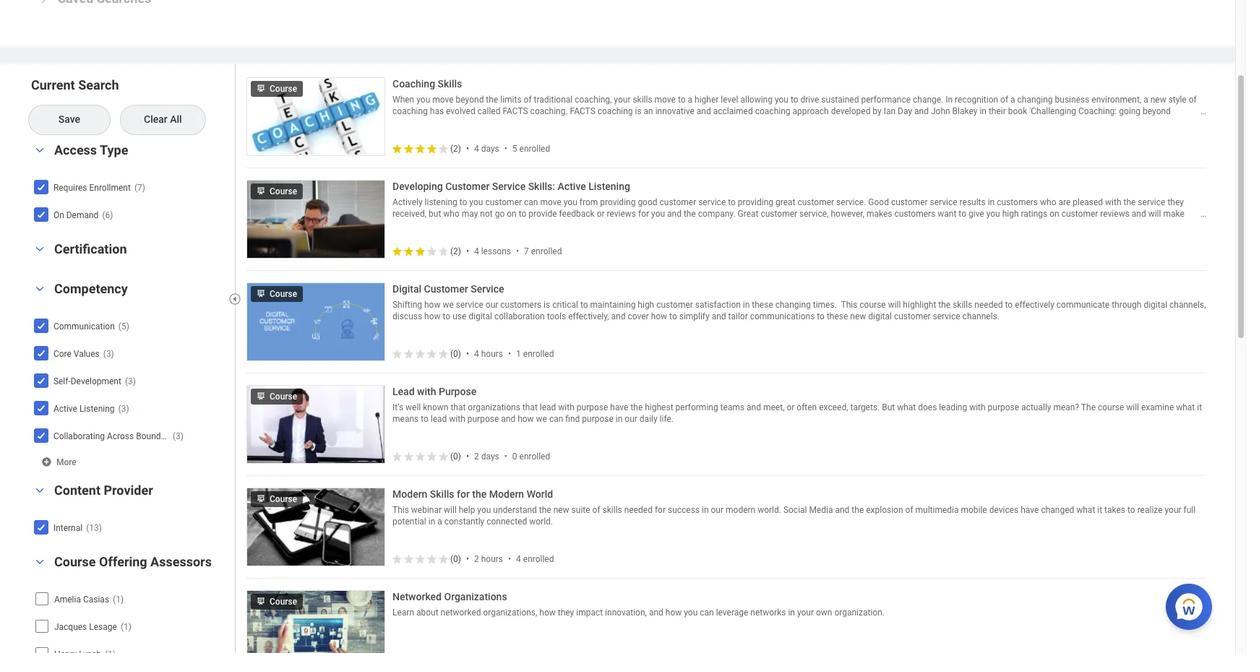 Task type: vqa. For each thing, say whether or not it's contained in the screenshot.
Grant corresponding to Grant ID
no



Task type: describe. For each thing, give the bounding box(es) containing it.
of right years
[[1027, 118, 1035, 128]]

the down years
[[997, 130, 1009, 140]]

world
[[527, 489, 553, 500]]

course image for lead with purpose
[[247, 383, 270, 401]]

2 vertical spatial approach
[[1039, 130, 1075, 140]]

essence
[[960, 118, 992, 128]]

0 horizontal spatial provide
[[529, 209, 557, 219]]

meet,
[[763, 403, 785, 413]]

2 horizontal spatial digital
[[1144, 300, 1168, 311]]

coaching down 'challenging
[[1038, 118, 1073, 128]]

how inside it's well known that organizations that lead with purpose have the highest performing teams and meet, or often exceed, targets. but what does leading with purpose actually mean? the course will examine what it means to lead with purpose and how we can find purpose in our daily life.
[[518, 415, 534, 425]]

results
[[960, 198, 986, 208]]

customer up go
[[485, 198, 522, 208]]

good
[[638, 198, 658, 208]]

coaching down "board"
[[773, 130, 808, 140]]

2 horizontal spatial on
[[1050, 209, 1060, 219]]

coaching.
[[530, 107, 568, 117]]

0 vertical spatial service.
[[837, 198, 866, 208]]

a up book
[[1011, 95, 1016, 105]]

networks
[[751, 608, 786, 619]]

hours for service
[[481, 349, 503, 359]]

modern skills for the modern world
[[393, 489, 553, 500]]

to left effectively
[[1005, 300, 1013, 311]]

how right cover on the top of page
[[651, 312, 667, 322]]

values
[[74, 349, 100, 359]]

0 horizontal spatial digital
[[469, 312, 492, 322]]

all
[[170, 113, 182, 125]]

with left others.
[[633, 221, 649, 231]]

of left years
[[994, 118, 1002, 128]]

0 horizontal spatial lead
[[431, 415, 447, 425]]

understand
[[493, 506, 537, 516]]

of up book
[[1001, 95, 1009, 105]]

often
[[797, 403, 817, 413]]

and right "board"
[[809, 118, 823, 128]]

1 horizontal spatial these
[[827, 312, 848, 322]]

to right communications
[[817, 312, 825, 322]]

find
[[566, 415, 580, 425]]

you up others.
[[651, 209, 665, 219]]

0 vertical spatial these
[[752, 300, 773, 311]]

examine
[[1142, 403, 1174, 413]]

1 vertical spatial level
[[879, 118, 896, 128]]

clear all
[[144, 113, 182, 125]]

handily,
[[915, 118, 944, 128]]

front
[[647, 118, 665, 128]]

7
[[524, 246, 529, 256]]

customer right great
[[761, 209, 798, 219]]

in down recognition
[[980, 107, 987, 117]]

tension
[[637, 130, 668, 140]]

to up may
[[460, 198, 467, 208]]

lead with purpose
[[393, 386, 477, 397]]

service for digital
[[471, 283, 504, 295]]

exceed,
[[819, 403, 848, 413]]

0 enrolled
[[512, 452, 550, 462]]

(0) for service
[[450, 349, 461, 359]]

your inside this webinar will help you understand the new suite of skills needed for success in our modern world. social media and the explosion of multimedia mobile devices have changed what it takes to realize your full potential in a constantly connected world.
[[1165, 506, 1182, 516]]

chevron down image for content
[[31, 486, 48, 496]]

skills up an
[[633, 95, 653, 105]]

of right suite
[[593, 506, 601, 516]]

(5)
[[118, 322, 129, 332]]

highest
[[645, 403, 674, 413]]

2 horizontal spatial move
[[655, 95, 676, 105]]

4 for digital
[[474, 349, 479, 359]]

access
[[54, 142, 97, 157]]

course image for coaching skills
[[247, 75, 270, 93]]

clear all button
[[121, 105, 205, 134]]

and down want
[[931, 221, 946, 231]]

others.
[[652, 221, 678, 231]]

to down may
[[458, 221, 466, 231]]

multimedia
[[916, 506, 959, 516]]

in down coaching:
[[1077, 130, 1084, 140]]

chevron down image for course
[[31, 557, 48, 567]]

coaching down evolved
[[434, 118, 469, 128]]

critical
[[552, 300, 578, 311]]

1 horizontal spatial great
[[978, 221, 998, 231]]

developed
[[831, 107, 871, 117]]

active inside 'actively listening to you customer can move you from providing good customer service to providing great customer service. good customer service results in customers who are pleased with the service they received, but who may not go on to provide feedback or reviews for you and the company. great customer service, however, makes customers want to give you high ratings on customer reviews and will make them more likely to share the story of their positive experience with others. learn how to use active listening to connect with your customer and provide great customer service.'
[[749, 221, 773, 231]]

0 horizontal spatial for
[[457, 489, 470, 500]]

maintaining
[[590, 300, 636, 311]]

course image for developing customer service skills: active listening
[[247, 178, 270, 196]]

coaching,
[[575, 95, 612, 105]]

to down company.
[[723, 221, 731, 231]]

coaching up at
[[755, 107, 791, 117]]

experience for developing customer service skills: active listening
[[589, 221, 631, 231]]

the up called
[[486, 95, 498, 105]]

the down day
[[896, 130, 908, 140]]

purpose up find
[[577, 403, 608, 413]]

in down webinar
[[429, 517, 435, 527]]

2 reviews from the left
[[1101, 209, 1130, 219]]

coaching down allowing
[[737, 118, 773, 128]]

how down digital customer service
[[424, 300, 441, 311]]

7 enrolled
[[524, 246, 562, 256]]

new inside this webinar will help you understand the new suite of skills needed for success in our modern world. social media and the explosion of multimedia mobile devices have changed what it takes to realize your full potential in a constantly connected world.
[[554, 506, 569, 516]]

customer up service,
[[798, 198, 834, 208]]

the right face
[[500, 118, 512, 128]]

likely
[[437, 221, 456, 231]]

they inside 'actively listening to you customer can move you from providing good customer service to providing great customer service. good customer service results in customers who are pleased with the service they received, but who may not go on to provide feedback or reviews for you and the company. great customer service, however, makes customers want to give you high ratings on customer reviews and will make them more likely to share the story of their positive experience with others. learn how to use active listening to connect with your customer and provide great customer service.'
[[1168, 198, 1184, 208]]

enrolled for modern skills for the modern world
[[523, 554, 554, 564]]

performance
[[861, 95, 911, 105]]

for inside 'actively listening to you customer can move you from providing good customer service to providing great customer service. good customer service results in customers who are pleased with the service they received, but who may not go on to provide feedback or reviews for you and the company. great customer service, however, makes customers want to give you high ratings on customer reviews and will make them more likely to share the story of their positive experience with others. learn how to use active listening to connect with your customer and provide great customer service.'
[[638, 209, 649, 219]]

to up effectively,
[[581, 300, 588, 311]]

0 vertical spatial great
[[776, 198, 796, 208]]

and left make
[[1132, 209, 1146, 219]]

a up been
[[1144, 95, 1149, 105]]

distilled
[[1156, 118, 1186, 128]]

service up company.
[[699, 198, 726, 208]]

6 course element from the top
[[247, 588, 270, 608]]

but
[[429, 209, 441, 219]]

search results region
[[247, 75, 1207, 654]]

customer down highlight
[[894, 312, 931, 322]]

you down coaching skills
[[417, 95, 430, 105]]

modern skills for the modern world image
[[247, 489, 385, 566]]

check small image for self-
[[32, 372, 50, 389]]

1 providing from the left
[[600, 198, 636, 208]]

1 vertical spatial provide
[[948, 221, 976, 231]]

with up find
[[558, 403, 575, 413]]

will inside it's well known that organizations that lead with purpose have the highest performing teams and meet, or often exceed, targets. but what does leading with purpose actually mean? the course will examine what it means to lead with purpose and how we can find purpose in our daily life.
[[1127, 403, 1139, 413]]

concepts
[[949, 130, 985, 140]]

(2) for customer
[[450, 246, 461, 256]]

environment,
[[1092, 95, 1142, 105]]

service up want
[[930, 198, 958, 208]]

0 vertical spatial traditional
[[534, 95, 573, 105]]

collaboration
[[494, 312, 545, 322]]

lessons
[[481, 246, 511, 256]]

we inside it's well known that organizations that lead with purpose have the highest performing teams and meet, or often exceed, targets. but what does leading with purpose actually mean? the course will examine what it means to lead with purpose and how we can find purpose in our daily life.
[[536, 415, 547, 425]]

changing inside when you move beyond the limits of traditional coaching, your skills move to a higher level allowing you to drive sustained performance change. in recognition of a changing business environment, a new style of coaching has evolved called facts coaching. facts coaching is an innovative and acclaimed coaching approach developed by ian day and john blakey in their book 'challenging coaching: going beyond traditional coaching to face the facts'. the approach is based on front line experience of coaching at board and management level and handily, the essence of years of coaching experience has been distilled into five cornerstones: feedback, accountability, courageous goals, tension and system thinking. this coaching skills course explores the individual concepts of the facts approach in more detail.
[[1018, 95, 1053, 105]]

developing
[[393, 181, 443, 192]]

mean?
[[1054, 403, 1080, 413]]

'challenging
[[1030, 107, 1077, 117]]

actively
[[393, 198, 423, 208]]

explosion
[[866, 506, 903, 516]]

1 vertical spatial approach
[[562, 118, 598, 128]]

performing
[[676, 403, 718, 413]]

digital customer service
[[393, 283, 504, 295]]

lesage
[[89, 622, 117, 632]]

check small image for on demand
[[32, 206, 50, 223]]

customer up others.
[[660, 198, 696, 208]]

an
[[644, 107, 653, 117]]

of down acclaimed
[[727, 118, 735, 128]]

customer for developing
[[445, 181, 490, 192]]

4 enrolled
[[516, 554, 554, 564]]

years
[[1005, 118, 1025, 128]]

(1) for amelia casias
[[113, 595, 124, 605]]

needed inside this webinar will help you understand the new suite of skills needed for success in our modern world. social media and the explosion of multimedia mobile devices have changed what it takes to realize your full potential in a constantly connected world.
[[624, 506, 653, 516]]

and up others.
[[667, 209, 682, 219]]

actively listening to you customer can move you from providing good customer service to providing great customer service. good customer service results in customers who are pleased with the service they received, but who may not go on to provide feedback or reviews for you and the company. great customer service, however, makes customers want to give you high ratings on customer reviews and will make them more likely to share the story of their positive experience with others. learn how to use active listening to connect with your customer and provide great customer service.
[[393, 198, 1185, 231]]

change.
[[913, 95, 944, 105]]

the left company.
[[684, 209, 696, 219]]

to down digital customer service
[[443, 312, 451, 322]]

with right pleased
[[1106, 198, 1122, 208]]

networked
[[393, 591, 442, 603]]

connected
[[487, 517, 527, 527]]

with up known
[[417, 386, 436, 397]]

lead
[[393, 386, 415, 397]]

but
[[882, 403, 895, 413]]

1 horizontal spatial lead
[[540, 403, 556, 413]]

competency group
[[29, 280, 228, 471]]

1 horizontal spatial beyond
[[1143, 107, 1171, 117]]

is inside shifting how we service our customers is critical to maintaining high customer satisfaction in these changing times.  this course will highlight the skills needed to effectively communicate through digital channels, discuss how to use digital collaboration tools effectively, and cover how to simplify and tailor communications to these new digital customer service channels.
[[544, 300, 550, 311]]

1 vertical spatial who
[[443, 209, 460, 219]]

customer right good
[[891, 198, 928, 208]]

or inside it's well known that organizations that lead with purpose have the highest performing teams and meet, or often exceed, targets. but what does leading with purpose actually mean? the course will examine what it means to lead with purpose and how we can find purpose in our daily life.
[[787, 403, 795, 413]]

innovative
[[656, 107, 695, 117]]

to left simplify
[[670, 312, 677, 322]]

course element for lead with purpose
[[247, 383, 270, 403]]

0 vertical spatial who
[[1040, 198, 1057, 208]]

how right innovation,
[[666, 608, 682, 619]]

and down satisfaction
[[712, 312, 726, 322]]

coaching down when
[[393, 107, 428, 117]]

with right the leading at the bottom right of page
[[970, 403, 986, 413]]

1 enrolled
[[516, 349, 554, 359]]

purpose left actually
[[988, 403, 1020, 413]]

access type button
[[54, 142, 128, 157]]

digital customer service image
[[247, 283, 385, 361]]

developing customer service skills: active listening image
[[247, 181, 385, 258]]

and down day
[[898, 118, 913, 128]]

your inside networked organizations learn about networked organizations, how they impact innovation, and how you can leverage networks in your own organization.
[[797, 608, 814, 619]]

how right discuss
[[424, 312, 441, 322]]

2 horizontal spatial customers
[[997, 198, 1038, 208]]

(2) for skills
[[450, 144, 461, 154]]

coaching up "based"
[[598, 107, 633, 117]]

the down go
[[492, 221, 504, 231]]

to up feedback,
[[471, 118, 479, 128]]

you inside networked organizations learn about networked organizations, how they impact innovation, and how you can leverage networks in your own organization.
[[684, 608, 698, 619]]

course image for modern skills for the modern world
[[247, 486, 270, 504]]

of right explosion
[[906, 506, 914, 516]]

0 horizontal spatial world.
[[529, 517, 553, 527]]

to up 'story'
[[519, 209, 527, 219]]

feedback,
[[463, 130, 502, 140]]

(3) for core values
[[103, 349, 114, 359]]

effectively,
[[568, 312, 609, 322]]

1 horizontal spatial digital
[[869, 312, 892, 322]]

organizations
[[444, 591, 507, 603]]

simplify
[[679, 312, 710, 322]]

skills:
[[528, 181, 555, 192]]

day
[[898, 107, 912, 117]]

active listening
[[53, 404, 115, 414]]

to up innovative
[[678, 95, 686, 105]]

course element for developing customer service skills: active listening
[[247, 178, 270, 198]]

means
[[393, 415, 419, 425]]

and down the maintaining
[[611, 312, 626, 322]]

requires
[[53, 183, 87, 193]]

the left explosion
[[852, 506, 864, 516]]

you right 'give'
[[987, 209, 1000, 219]]

of down essence
[[987, 130, 995, 140]]

the down world
[[539, 506, 551, 516]]

listening inside 'actively listening to you customer can move you from providing good customer service to providing great customer service. good customer service results in customers who are pleased with the service they received, but who may not go on to provide feedback or reviews for you and the company. great customer service, however, makes customers want to give you high ratings on customer reviews and will make them more likely to share the story of their positive experience with others. learn how to use active listening to connect with your customer and provide great customer service.'
[[775, 221, 810, 231]]

new inside when you move beyond the limits of traditional coaching, your skills move to a higher level allowing you to drive sustained performance change. in recognition of a changing business environment, a new style of coaching has evolved called facts coaching. facts coaching is an innovative and acclaimed coaching approach developed by ian day and john blakey in their book 'challenging coaching: going beyond traditional coaching to face the facts'. the approach is based on front line experience of coaching at board and management level and handily, the essence of years of coaching experience has been distilled into five cornerstones: feedback, accountability, courageous goals, tension and system thinking. this coaching skills course explores the individual concepts of the facts approach in more detail.
[[1151, 95, 1167, 105]]

media
[[809, 506, 833, 516]]

coaching skills
[[393, 78, 462, 89]]

the down john
[[946, 118, 958, 128]]

0 vertical spatial level
[[721, 95, 739, 105]]

0 horizontal spatial on
[[507, 209, 517, 219]]

organization.
[[835, 608, 885, 619]]

0 horizontal spatial facts
[[503, 107, 528, 117]]

0 vertical spatial is
[[635, 107, 642, 117]]

0 horizontal spatial move
[[433, 95, 454, 105]]

of inside 'actively listening to you customer can move you from providing good customer service to providing great customer service. good customer service results in customers who are pleased with the service they received, but who may not go on to provide feedback or reviews for you and the company. great customer service, however, makes customers want to give you high ratings on customer reviews and will make them more likely to share the story of their positive experience with others. learn how to use active listening to connect with your customer and provide great customer service.'
[[527, 221, 535, 231]]

of right limits
[[524, 95, 532, 105]]

skills inside this webinar will help you understand the new suite of skills needed for success in our modern world. social media and the explosion of multimedia mobile devices have changed what it takes to realize your full potential in a constantly connected world.
[[603, 506, 622, 516]]

1 vertical spatial traditional
[[393, 118, 431, 128]]

course for developing
[[270, 186, 297, 196]]

story
[[506, 221, 525, 231]]

and down organizations
[[501, 415, 516, 425]]

0 vertical spatial approach
[[793, 107, 829, 117]]

for inside this webinar will help you understand the new suite of skills needed for success in our modern world. social media and the explosion of multimedia mobile devices have changed what it takes to realize your full potential in a constantly connected world.
[[655, 506, 666, 516]]

casias
[[83, 595, 109, 605]]

recognition
[[955, 95, 999, 105]]

and down higher
[[697, 107, 711, 117]]

communication
[[53, 322, 115, 332]]

john
[[931, 107, 950, 117]]

chevron down image for access
[[31, 145, 48, 155]]

self-development
[[53, 377, 121, 387]]

this inside when you move beyond the limits of traditional coaching, your skills move to a higher level allowing you to drive sustained performance change. in recognition of a changing business environment, a new style of coaching has evolved called facts coaching. facts coaching is an innovative and acclaimed coaching approach developed by ian day and john blakey in their book 'challenging coaching: going beyond traditional coaching to face the facts'. the approach is based on front line experience of coaching at board and management level and handily, the essence of years of coaching experience has been distilled into five cornerstones: feedback, accountability, courageous goals, tension and system thinking. this coaching skills course explores the individual concepts of the facts approach in more detail.
[[754, 130, 771, 140]]

customers inside shifting how we service our customers is critical to maintaining high customer satisfaction in these changing times.  this course will highlight the skills needed to effectively communicate through digital channels, discuss how to use digital collaboration tools effectively, and cover how to simplify and tailor communications to these new digital customer service channels.
[[501, 300, 542, 311]]

on demand
[[53, 210, 99, 220]]

and down change.
[[915, 107, 929, 117]]

from
[[580, 198, 598, 208]]

customer down makes on the right top
[[892, 221, 929, 231]]

can inside networked organizations learn about networked organizations, how they impact innovation, and how you can leverage networks in your own organization.
[[700, 608, 714, 619]]

networked
[[441, 608, 481, 619]]

of right style
[[1189, 95, 1197, 105]]

service down digital customer service
[[456, 300, 484, 311]]

success
[[668, 506, 700, 516]]

self-
[[53, 377, 71, 387]]

on inside when you move beyond the limits of traditional coaching, your skills move to a higher level allowing you to drive sustained performance change. in recognition of a changing business environment, a new style of coaching has evolved called facts coaching. facts coaching is an innovative and acclaimed coaching approach developed by ian day and john blakey in their book 'challenging coaching: going beyond traditional coaching to face the facts'. the approach is based on front line experience of coaching at board and management level and handily, the essence of years of coaching experience has been distilled into five cornerstones: feedback, accountability, courageous goals, tension and system thinking. this coaching skills course explores the individual concepts of the facts approach in more detail.
[[635, 118, 645, 128]]

the inside it's well known that organizations that lead with purpose have the highest performing teams and meet, or often exceed, targets. but what does leading with purpose actually mean? the course will examine what it means to lead with purpose and how we can find purpose in our daily life.
[[631, 403, 643, 413]]

chevron down image for competency
[[31, 284, 48, 294]]

experience for coaching skills
[[683, 118, 725, 128]]

2 days
[[474, 452, 499, 462]]

2 horizontal spatial what
[[1176, 403, 1195, 413]]

service down highlight
[[933, 312, 961, 322]]

enrolled for coaching skills
[[519, 144, 550, 154]]

1 horizontal spatial world.
[[758, 506, 782, 516]]

we inside shifting how we service our customers is critical to maintaining high customer satisfaction in these changing times.  this course will highlight the skills needed to effectively communicate through digital channels, discuss how to use digital collaboration tools effectively, and cover how to simplify and tailor communications to these new digital customer service channels.
[[443, 300, 454, 311]]

the up help
[[472, 489, 487, 500]]

high inside 'actively listening to you customer can move you from providing good customer service to providing great customer service. good customer service results in customers who are pleased with the service they received, but who may not go on to provide feedback or reviews for you and the company. great customer service, however, makes customers want to give you high ratings on customer reviews and will make them more likely to share the story of their positive experience with others. learn how to use active listening to connect with your customer and provide great customer service.'
[[1003, 209, 1019, 219]]

(3) for active listening
[[118, 404, 129, 414]]

competency button
[[54, 281, 128, 296]]

actually
[[1022, 403, 1052, 413]]

service up make
[[1138, 198, 1166, 208]]

purpose down organizations
[[468, 415, 499, 425]]

blakey
[[953, 107, 978, 117]]

this inside this webinar will help you understand the new suite of skills needed for success in our modern world. social media and the explosion of multimedia mobile devices have changed what it takes to realize your full potential in a constantly connected world.
[[393, 506, 409, 516]]



Task type: locate. For each thing, give the bounding box(es) containing it.
course right the mean?
[[1098, 403, 1124, 413]]

1 reviews from the left
[[607, 209, 636, 219]]

listening
[[589, 181, 630, 192], [775, 221, 810, 231], [79, 404, 115, 414]]

4 check small image from the top
[[32, 400, 50, 417]]

the inside it's well known that organizations that lead with purpose have the highest performing teams and meet, or often exceed, targets. but what does leading with purpose actually mean? the course will examine what it means to lead with purpose and how we can find purpose in our daily life.
[[1082, 403, 1096, 413]]

1 vertical spatial check small image
[[32, 372, 50, 389]]

innovation,
[[605, 608, 647, 619]]

customer right the digital
[[424, 283, 468, 295]]

0 horizontal spatial our
[[486, 300, 498, 311]]

(1) for jacques lesage
[[121, 622, 132, 632]]

facts down coaching,
[[570, 107, 596, 117]]

your down makes on the right top
[[873, 221, 890, 231]]

1 (2) from the top
[[450, 144, 461, 154]]

our left 'daily'
[[625, 415, 638, 425]]

share
[[468, 221, 489, 231]]

4 course element from the top
[[247, 383, 270, 403]]

use down great
[[733, 221, 747, 231]]

(6)
[[102, 210, 113, 220]]

facts
[[503, 107, 528, 117], [570, 107, 596, 117], [1011, 130, 1037, 140]]

devices
[[990, 506, 1019, 516]]

learn inside networked organizations learn about networked organizations, how they impact innovation, and how you can leverage networks in your own organization.
[[393, 608, 414, 619]]

course for modern
[[270, 494, 297, 504]]

2 vertical spatial course image
[[247, 486, 270, 504]]

3 check small image from the top
[[32, 345, 50, 362]]

is left "based"
[[601, 118, 607, 128]]

digital
[[393, 283, 422, 295]]

4 right 2 hours
[[516, 554, 521, 564]]

2 2 from the top
[[474, 554, 479, 564]]

our inside it's well known that organizations that lead with purpose have the highest performing teams and meet, or often exceed, targets. but what does leading with purpose actually mean? the course will examine what it means to lead with purpose and how we can find purpose in our daily life.
[[625, 415, 638, 425]]

core values
[[53, 349, 100, 359]]

1 vertical spatial we
[[536, 415, 547, 425]]

2 horizontal spatial active
[[749, 221, 773, 231]]

1 horizontal spatial active
[[558, 181, 586, 192]]

reviews right feedback
[[607, 209, 636, 219]]

0 horizontal spatial use
[[453, 312, 467, 322]]

course inside group
[[54, 554, 96, 569]]

system
[[686, 130, 715, 140]]

service. up however,
[[837, 198, 866, 208]]

1 vertical spatial service
[[471, 283, 504, 295]]

the inside shifting how we service our customers is critical to maintaining high customer satisfaction in these changing times.  this course will highlight the skills needed to effectively communicate through digital channels, discuss how to use digital collaboration tools effectively, and cover how to simplify and tailor communications to these new digital customer service channels.
[[939, 300, 951, 311]]

1 horizontal spatial use
[[733, 221, 747, 231]]

course element for coaching skills
[[247, 75, 270, 95]]

a left higher
[[688, 95, 693, 105]]

course for lead
[[270, 392, 297, 402]]

0 vertical spatial world.
[[758, 506, 782, 516]]

check small image for communication
[[32, 317, 50, 335]]

0 horizontal spatial active
[[53, 404, 77, 414]]

1 horizontal spatial have
[[1021, 506, 1039, 516]]

have inside it's well known that organizations that lead with purpose have the highest performing teams and meet, or often exceed, targets. but what does leading with purpose actually mean? the course will examine what it means to lead with purpose and how we can find purpose in our daily life.
[[610, 403, 629, 413]]

your inside 'actively listening to you customer can move you from providing good customer service to providing great customer service. good customer service results in customers who are pleased with the service they received, but who may not go on to provide feedback or reviews for you and the company. great customer service, however, makes customers want to give you high ratings on customer reviews and will make them more likely to share the story of their positive experience with others. learn how to use active listening to connect with your customer and provide great customer service.'
[[873, 221, 890, 231]]

0 vertical spatial the
[[545, 118, 560, 128]]

1 vertical spatial days
[[481, 452, 499, 462]]

course inside when you move beyond the limits of traditional coaching, your skills move to a higher level allowing you to drive sustained performance change. in recognition of a changing business environment, a new style of coaching has evolved called facts coaching. facts coaching is an innovative and acclaimed coaching approach developed by ian day and john blakey in their book 'challenging coaching: going beyond traditional coaching to face the facts'. the approach is based on front line experience of coaching at board and management level and handily, the essence of years of coaching experience has been distilled into five cornerstones: feedback, accountability, courageous goals, tension and system thinking. this coaching skills course explores the individual concepts of the facts approach in more detail.
[[832, 130, 859, 140]]

and inside this webinar will help you understand the new suite of skills needed for success in our modern world. social media and the explosion of multimedia mobile devices have changed what it takes to realize your full potential in a constantly connected world.
[[835, 506, 850, 516]]

customer for digital
[[424, 283, 468, 295]]

how right the 'organizations,'
[[540, 608, 556, 619]]

(0) left 2 days
[[450, 452, 461, 462]]

2 chevron down image from the top
[[31, 284, 48, 294]]

your inside when you move beyond the limits of traditional coaching, your skills move to a higher level allowing you to drive sustained performance change. in recognition of a changing business environment, a new style of coaching has evolved called facts coaching. facts coaching is an innovative and acclaimed coaching approach developed by ian day and john blakey in their book 'challenging coaching: going beyond traditional coaching to face the facts'. the approach is based on front line experience of coaching at board and management level and handily, the essence of years of coaching experience has been distilled into five cornerstones: feedback, accountability, courageous goals, tension and system thinking. this coaching skills course explores the individual concepts of the facts approach in more detail.
[[614, 95, 631, 105]]

(3) for self-development
[[125, 377, 136, 387]]

listening inside competency tree
[[79, 404, 115, 414]]

skills right suite
[[603, 506, 622, 516]]

0 horizontal spatial traditional
[[393, 118, 431, 128]]

customer up simplify
[[657, 300, 693, 311]]

more
[[56, 457, 76, 467]]

potential
[[393, 517, 426, 527]]

on down the are
[[1050, 209, 1060, 219]]

competency
[[54, 281, 128, 296]]

experience inside 'actively listening to you customer can move you from providing good customer service to providing great customer service. good customer service results in customers who are pleased with the service they received, but who may not go on to provide feedback or reviews for you and the company. great customer service, however, makes customers want to give you high ratings on customer reviews and will make them more likely to share the story of their positive experience with others. learn how to use active listening to connect with your customer and provide great customer service.'
[[589, 221, 631, 231]]

what inside this webinar will help you understand the new suite of skills needed for success in our modern world. social media and the explosion of multimedia mobile devices have changed what it takes to realize your full potential in a constantly connected world.
[[1077, 506, 1096, 516]]

tailor
[[728, 312, 748, 322]]

you up may
[[469, 198, 483, 208]]

2 (2) from the top
[[450, 246, 461, 256]]

world. down world
[[529, 517, 553, 527]]

course offering assessors button
[[54, 554, 212, 569]]

needed up the channels. on the top of the page
[[975, 300, 1003, 311]]

1 chevron down image from the top
[[31, 244, 48, 254]]

0 horizontal spatial it
[[1098, 506, 1103, 516]]

approach
[[793, 107, 829, 117], [562, 118, 598, 128], [1039, 130, 1075, 140]]

course element for modern skills for the modern world
[[247, 486, 270, 506]]

detail.
[[1108, 130, 1132, 140]]

who
[[1040, 198, 1057, 208], [443, 209, 460, 219]]

access type
[[54, 142, 128, 157]]

networked organizations image
[[247, 591, 385, 654]]

3 course image from the top
[[247, 486, 270, 504]]

use inside shifting how we service our customers is critical to maintaining high customer satisfaction in these changing times.  this course will highlight the skills needed to effectively communicate through digital channels, discuss how to use digital collaboration tools effectively, and cover how to simplify and tailor communications to these new digital customer service channels.
[[453, 312, 467, 322]]

communications
[[750, 312, 815, 322]]

save
[[58, 113, 80, 125]]

0 vertical spatial course image
[[247, 75, 270, 93]]

they inside networked organizations learn about networked organizations, how they impact innovation, and how you can leverage networks in your own organization.
[[558, 608, 574, 619]]

2 vertical spatial our
[[711, 506, 724, 516]]

life.
[[660, 415, 674, 425]]

1 vertical spatial beyond
[[1143, 107, 1171, 117]]

service
[[699, 198, 726, 208], [930, 198, 958, 208], [1138, 198, 1166, 208], [456, 300, 484, 311], [933, 312, 961, 322]]

full
[[1184, 506, 1196, 516]]

sustained
[[822, 95, 859, 105]]

0 vertical spatial course image
[[247, 178, 270, 196]]

can left find
[[549, 415, 563, 425]]

1 horizontal spatial traditional
[[534, 95, 573, 105]]

chevron down image for certification
[[31, 244, 48, 254]]

1 vertical spatial use
[[453, 312, 467, 322]]

1 chevron down image from the top
[[31, 145, 48, 155]]

1 horizontal spatial is
[[601, 118, 607, 128]]

skills for coaching
[[438, 78, 462, 89]]

0 horizontal spatial learn
[[393, 608, 414, 619]]

4 left 1
[[474, 349, 479, 359]]

1 vertical spatial has
[[1119, 118, 1133, 128]]

can inside 'actively listening to you customer can move you from providing good customer service to providing great customer service. good customer service results in customers who are pleased with the service they received, but who may not go on to provide feedback or reviews for you and the company. great customer service, however, makes customers want to give you high ratings on customer reviews and will make them more likely to share the story of their positive experience with others. learn how to use active listening to connect with your customer and provide great customer service.'
[[524, 198, 538, 208]]

2 horizontal spatial is
[[635, 107, 642, 117]]

0 vertical spatial new
[[1151, 95, 1167, 105]]

check small image left internal
[[32, 519, 50, 536]]

course inside it's well known that organizations that lead with purpose have the highest performing teams and meet, or often exceed, targets. but what does leading with purpose actually mean? the course will examine what it means to lead with purpose and how we can find purpose in our daily life.
[[1098, 403, 1124, 413]]

for left success on the right of page
[[655, 506, 666, 516]]

1 that from the left
[[451, 403, 466, 413]]

course offering assessors group
[[26, 554, 228, 654]]

customer
[[445, 181, 490, 192], [424, 283, 468, 295]]

it inside this webinar will help you understand the new suite of skills needed for success in our modern world. social media and the explosion of multimedia mobile devices have changed what it takes to realize your full potential in a constantly connected world.
[[1098, 506, 1103, 516]]

business
[[1055, 95, 1090, 105]]

1 horizontal spatial approach
[[793, 107, 829, 117]]

the up 'daily'
[[631, 403, 643, 413]]

purpose
[[439, 386, 477, 397]]

enrolled for lead with purpose
[[519, 452, 550, 462]]

thinking.
[[717, 130, 753, 140]]

skills down "management"
[[811, 130, 830, 140]]

(1) right lesage
[[121, 622, 132, 632]]

1 check small image from the top
[[32, 178, 50, 196]]

5 course element from the top
[[247, 486, 270, 506]]

collaborating
[[53, 432, 105, 442]]

skills up evolved
[[438, 78, 462, 89]]

content provider button
[[54, 483, 153, 498]]

check small image left the on on the left of page
[[32, 206, 50, 223]]

1 horizontal spatial more
[[1086, 130, 1106, 140]]

1 course image from the top
[[247, 178, 270, 196]]

their left book
[[989, 107, 1006, 117]]

(2) down cornerstones: on the left top
[[450, 144, 461, 154]]

customer down ratings
[[1000, 221, 1037, 231]]

needed
[[975, 300, 1003, 311], [624, 506, 653, 516]]

check small image inside competency tree
[[32, 372, 50, 389]]

to down service,
[[812, 221, 820, 231]]

course offering assessors tree
[[35, 587, 210, 654]]

1 horizontal spatial new
[[850, 312, 866, 322]]

cornerstones:
[[408, 130, 461, 140]]

2 horizontal spatial experience
[[1075, 118, 1117, 128]]

1 vertical spatial 2
[[474, 554, 479, 564]]

great
[[776, 198, 796, 208], [978, 221, 998, 231]]

going
[[1119, 107, 1141, 117]]

customer up may
[[445, 181, 490, 192]]

book
[[1008, 107, 1028, 117]]

facts down years
[[1011, 130, 1037, 140]]

content provider
[[54, 483, 153, 498]]

needed inside shifting how we service our customers is critical to maintaining high customer satisfaction in these changing times.  this course will highlight the skills needed to effectively communicate through digital channels, discuss how to use digital collaboration tools effectively, and cover how to simplify and tailor communications to these new digital customer service channels.
[[975, 300, 1003, 311]]

chevron down image left certification button in the left of the page
[[31, 244, 48, 254]]

0 vertical spatial (1)
[[113, 595, 124, 605]]

to right takes on the right bottom
[[1128, 506, 1136, 516]]

4 down feedback,
[[474, 144, 479, 154]]

chevron down image inside content provider group
[[31, 486, 48, 496]]

1 horizontal spatial experience
[[683, 118, 725, 128]]

2 up "organizations"
[[474, 554, 479, 564]]

(0) left 2 hours
[[450, 554, 461, 564]]

and right the media
[[835, 506, 850, 516]]

check small image left core
[[32, 345, 50, 362]]

across
[[107, 432, 134, 442]]

high up cover on the top of page
[[638, 300, 654, 311]]

the right pleased
[[1124, 198, 1136, 208]]

1 vertical spatial course image
[[247, 280, 270, 298]]

your left own
[[797, 608, 814, 619]]

enrolled for developing customer service skills: active listening
[[531, 246, 562, 256]]

0 horizontal spatial providing
[[600, 198, 636, 208]]

1 vertical spatial (1)
[[121, 622, 132, 632]]

enrolled right 7
[[531, 246, 562, 256]]

more down but
[[415, 221, 435, 231]]

reviews
[[607, 209, 636, 219], [1101, 209, 1130, 219]]

check small image
[[32, 178, 50, 196], [32, 372, 50, 389], [32, 519, 50, 536]]

0 horizontal spatial approach
[[562, 118, 598, 128]]

listening up from
[[589, 181, 630, 192]]

service.
[[837, 198, 866, 208], [1039, 221, 1069, 231]]

skills inside shifting how we service our customers is critical to maintaining high customer satisfaction in these changing times.  this course will highlight the skills needed to effectively communicate through digital channels, discuss how to use digital collaboration tools effectively, and cover how to simplify and tailor communications to these new digital customer service channels.
[[953, 300, 973, 311]]

2 vertical spatial is
[[544, 300, 550, 311]]

is
[[635, 107, 642, 117], [601, 118, 607, 128], [544, 300, 550, 311]]

0 vertical spatial chevron down image
[[31, 244, 48, 254]]

and down line
[[670, 130, 684, 140]]

can inside it's well known that organizations that lead with purpose have the highest performing teams and meet, or often exceed, targets. but what does leading with purpose actually mean? the course will examine what it means to lead with purpose and how we can find purpose in our daily life.
[[549, 415, 563, 425]]

2 modern from the left
[[489, 489, 524, 500]]

2 check small image from the top
[[32, 317, 50, 335]]

will inside this webinar will help you understand the new suite of skills needed for success in our modern world. social media and the explosion of multimedia mobile devices have changed what it takes to realize your full potential in a constantly connected world.
[[444, 506, 457, 516]]

course image for digital customer service
[[247, 280, 270, 298]]

move inside 'actively listening to you customer can move you from providing good customer service to providing great customer service. good customer service results in customers who are pleased with the service they received, but who may not go on to provide feedback or reviews for you and the company. great customer service, however, makes customers want to give you high ratings on customer reviews and will make them more likely to share the story of their positive experience with others. learn how to use active listening to connect with your customer and provide great customer service.'
[[540, 198, 562, 208]]

facts down limits
[[503, 107, 528, 117]]

check small image left communication
[[32, 317, 50, 335]]

chevron down image
[[31, 145, 48, 155], [31, 486, 48, 496], [31, 557, 48, 567]]

0 vertical spatial listening
[[589, 181, 630, 192]]

suite
[[572, 506, 590, 516]]

with down purpose
[[449, 415, 465, 425]]

this inside shifting how we service our customers is critical to maintaining high customer satisfaction in these changing times.  this course will highlight the skills needed to effectively communicate through digital channels, discuss how to use digital collaboration tools effectively, and cover how to simplify and tailor communications to these new digital customer service channels.
[[841, 300, 858, 311]]

we down digital customer service
[[443, 300, 454, 311]]

chevron down image
[[31, 244, 48, 254], [31, 284, 48, 294]]

a down webinar
[[438, 517, 442, 527]]

in right success on the right of page
[[702, 506, 709, 516]]

0 vertical spatial hours
[[481, 349, 503, 359]]

to up company.
[[728, 198, 736, 208]]

1 vertical spatial for
[[457, 489, 470, 500]]

course inside shifting how we service our customers is critical to maintaining high customer satisfaction in these changing times.  this course will highlight the skills needed to effectively communicate through digital channels, discuss how to use digital collaboration tools effectively, and cover how to simplify and tailor communications to these new digital customer service channels.
[[860, 300, 886, 311]]

0 horizontal spatial beyond
[[456, 95, 484, 105]]

our inside shifting how we service our customers is critical to maintaining high customer satisfaction in these changing times.  this course will highlight the skills needed to effectively communicate through digital channels, discuss how to use digital collaboration tools effectively, and cover how to simplify and tailor communications to these new digital customer service channels.
[[486, 300, 498, 311]]

new inside shifting how we service our customers is critical to maintaining high customer satisfaction in these changing times.  this course will highlight the skills needed to effectively communicate through digital channels, discuss how to use digital collaboration tools effectively, and cover how to simplify and tailor communications to these new digital customer service channels.
[[850, 312, 866, 322]]

who up likely
[[443, 209, 460, 219]]

that right organizations
[[523, 403, 538, 413]]

2 hours from the top
[[481, 554, 503, 564]]

2 course image from the top
[[247, 383, 270, 401]]

1 horizontal spatial facts
[[570, 107, 596, 117]]

content provider group
[[29, 482, 228, 543]]

2 days from the top
[[481, 452, 499, 462]]

course for coaching
[[270, 84, 297, 94]]

help
[[459, 506, 475, 516]]

2 for for
[[474, 554, 479, 564]]

0 horizontal spatial more
[[415, 221, 435, 231]]

enrolled right 0
[[519, 452, 550, 462]]

with down however,
[[855, 221, 871, 231]]

move
[[433, 95, 454, 105], [655, 95, 676, 105], [540, 198, 562, 208]]

0 vertical spatial has
[[430, 107, 444, 117]]

1 horizontal spatial customers
[[895, 209, 936, 219]]

course offering assessors
[[54, 554, 212, 569]]

in inside it's well known that organizations that lead with purpose have the highest performing teams and meet, or often exceed, targets. but what does leading with purpose actually mean? the course will examine what it means to lead with purpose and how we can find purpose in our daily life.
[[616, 415, 623, 425]]

chevron down image inside competency group
[[31, 284, 48, 294]]

coaching:
[[1079, 107, 1117, 117]]

5 check small image from the top
[[32, 427, 50, 444]]

chevron down image left competency button
[[31, 284, 48, 294]]

0 vertical spatial can
[[524, 198, 538, 208]]

skills
[[438, 78, 462, 89], [430, 489, 454, 500]]

it inside it's well known that organizations that lead with purpose have the highest performing teams and meet, or often exceed, targets. but what does leading with purpose actually mean? the course will examine what it means to lead with purpose and how we can find purpose in our daily life.
[[1197, 403, 1202, 413]]

in inside shifting how we service our customers is critical to maintaining high customer satisfaction in these changing times.  this course will highlight the skills needed to effectively communicate through digital channels, discuss how to use digital collaboration tools effectively, and cover how to simplify and tailor communications to these new digital customer service channels.
[[743, 300, 750, 311]]

0 horizontal spatial has
[[430, 107, 444, 117]]

competency tree
[[32, 314, 223, 448]]

0 horizontal spatial is
[[544, 300, 550, 311]]

2 horizontal spatial our
[[711, 506, 724, 516]]

check small image left 'active listening'
[[32, 400, 50, 417]]

and left meet,
[[747, 403, 761, 413]]

may
[[462, 209, 478, 219]]

1 course image from the top
[[247, 75, 270, 93]]

shifting how we service our customers is critical to maintaining high customer satisfaction in these changing times.  this course will highlight the skills needed to effectively communicate through digital channels, discuss how to use digital collaboration tools effectively, and cover how to simplify and tailor communications to these new digital customer service channels.
[[393, 300, 1206, 322]]

makes
[[867, 209, 893, 219]]

requires enrollment
[[53, 183, 131, 193]]

3 chevron down image from the top
[[31, 557, 48, 567]]

2 vertical spatial (0)
[[450, 554, 461, 564]]

1 horizontal spatial they
[[1168, 198, 1184, 208]]

0 horizontal spatial have
[[610, 403, 629, 413]]

in inside networked organizations learn about networked organizations, how they impact innovation, and how you can leverage networks in your own organization.
[[788, 608, 795, 619]]

0 horizontal spatial who
[[443, 209, 460, 219]]

course for digital
[[270, 289, 297, 299]]

check small image inside content provider group
[[32, 519, 50, 536]]

collaborating across boundaries
[[53, 432, 180, 442]]

of
[[524, 95, 532, 105], [1001, 95, 1009, 105], [1189, 95, 1197, 105], [727, 118, 735, 128], [994, 118, 1002, 128], [1027, 118, 1035, 128], [987, 130, 995, 140], [527, 221, 535, 231], [593, 506, 601, 516], [906, 506, 914, 516]]

impact
[[576, 608, 603, 619]]

3 course image from the top
[[247, 588, 270, 606]]

hours for for
[[481, 554, 503, 564]]

ratings
[[1021, 209, 1048, 219]]

effectively
[[1015, 300, 1055, 311]]

active down great
[[749, 221, 773, 231]]

1 vertical spatial chevron down image
[[31, 486, 48, 496]]

1 (0) from the top
[[450, 349, 461, 359]]

customer
[[485, 198, 522, 208], [660, 198, 696, 208], [798, 198, 834, 208], [891, 198, 928, 208], [761, 209, 798, 219], [1062, 209, 1098, 219], [892, 221, 929, 231], [1000, 221, 1037, 231], [657, 300, 693, 311], [894, 312, 931, 322]]

lead up '0 enrolled'
[[540, 403, 556, 413]]

1 vertical spatial is
[[601, 118, 607, 128]]

check small image for active listening
[[32, 400, 50, 417]]

to left 'give'
[[959, 209, 967, 219]]

beyond
[[456, 95, 484, 105], [1143, 107, 1171, 117]]

2 horizontal spatial facts
[[1011, 130, 1037, 140]]

2 chevron down image from the top
[[31, 486, 48, 496]]

their inside when you move beyond the limits of traditional coaching, your skills move to a higher level allowing you to drive sustained performance change. in recognition of a changing business environment, a new style of coaching has evolved called facts coaching. facts coaching is an innovative and acclaimed coaching approach developed by ian day and john blakey in their book 'challenging coaching: going beyond traditional coaching to face the facts'. the approach is based on front line experience of coaching at board and management level and handily, the essence of years of coaching experience has been distilled into five cornerstones: feedback, accountability, courageous goals, tension and system thinking. this coaching skills course explores the individual concepts of the facts approach in more detail.
[[989, 107, 1006, 117]]

have inside this webinar will help you understand the new suite of skills needed for success in our modern world. social media and the explosion of multimedia mobile devices have changed what it takes to realize your full potential in a constantly connected world.
[[1021, 506, 1039, 516]]

what
[[897, 403, 916, 413], [1176, 403, 1195, 413], [1077, 506, 1096, 516]]

lead with purpose image
[[247, 386, 385, 463]]

enrolled for digital customer service
[[523, 349, 554, 359]]

4 days
[[474, 144, 499, 154]]

webinar
[[411, 506, 442, 516]]

access type group
[[29, 142, 228, 230]]

3 check small image from the top
[[32, 519, 50, 536]]

chevron down image inside course offering assessors group
[[31, 557, 48, 567]]

has up cornerstones: on the left top
[[430, 107, 444, 117]]

1 horizontal spatial service.
[[1039, 221, 1069, 231]]

can left leverage
[[700, 608, 714, 619]]

or inside 'actively listening to you customer can move you from providing good customer service to providing great customer service. good customer service results in customers who are pleased with the service they received, but who may not go on to provide feedback or reviews for you and the company. great customer service, however, makes customers want to give you high ratings on customer reviews and will make them more likely to share the story of their positive experience with others. learn how to use active listening to connect with your customer and provide great customer service.'
[[597, 209, 605, 219]]

type
[[100, 142, 128, 157]]

0 horizontal spatial changing
[[776, 300, 811, 311]]

0 vertical spatial have
[[610, 403, 629, 413]]

(3) for collaborating across boundaries
[[173, 432, 184, 442]]

2 course image from the top
[[247, 280, 270, 298]]

course element for digital customer service
[[247, 280, 270, 300]]

you inside this webinar will help you understand the new suite of skills needed for success in our modern world. social media and the explosion of multimedia mobile devices have changed what it takes to realize your full potential in a constantly connected world.
[[477, 506, 491, 516]]

days for coaching skills
[[481, 144, 499, 154]]

check small image for collaborating across boundaries
[[32, 427, 50, 444]]

course image
[[247, 178, 270, 196], [247, 383, 270, 401], [247, 486, 270, 504]]

days for lead with purpose
[[481, 452, 499, 462]]

check small image
[[32, 206, 50, 223], [32, 317, 50, 335], [32, 345, 50, 362], [32, 400, 50, 417], [32, 427, 50, 444]]

0 vertical spatial customer
[[445, 181, 490, 192]]

0 vertical spatial course
[[832, 130, 859, 140]]

experience
[[683, 118, 725, 128], [1075, 118, 1117, 128], [589, 221, 631, 231]]

0 vertical spatial for
[[638, 209, 649, 219]]

1 horizontal spatial it
[[1197, 403, 1202, 413]]

the inside when you move beyond the limits of traditional coaching, your skills move to a higher level allowing you to drive sustained performance change. in recognition of a changing business environment, a new style of coaching has evolved called facts coaching. facts coaching is an innovative and acclaimed coaching approach developed by ian day and john blakey in their book 'challenging coaching: going beyond traditional coaching to face the facts'. the approach is based on front line experience of coaching at board and management level and handily, the essence of years of coaching experience has been distilled into five cornerstones: feedback, accountability, courageous goals, tension and system thinking. this coaching skills course explores the individual concepts of the facts approach in more detail.
[[545, 118, 560, 128]]

0 vertical spatial skills
[[438, 78, 462, 89]]

1 horizontal spatial provide
[[948, 221, 976, 231]]

how inside 'actively listening to you customer can move you from providing good customer service to providing great customer service. good customer service results in customers who are pleased with the service they received, but who may not go on to provide feedback or reviews for you and the company. great customer service, however, makes customers want to give you high ratings on customer reviews and will make them more likely to share the story of their positive experience with others. learn how to use active listening to connect with your customer and provide great customer service.'
[[704, 221, 721, 231]]

(3)
[[103, 349, 114, 359], [125, 377, 136, 387], [118, 404, 129, 414], [173, 432, 184, 442]]

1 horizontal spatial changing
[[1018, 95, 1053, 105]]

1 modern from the left
[[393, 489, 428, 500]]

high inside shifting how we service our customers is critical to maintaining high customer satisfaction in these changing times.  this course will highlight the skills needed to effectively communicate through digital channels, discuss how to use digital collaboration tools effectively, and cover how to simplify and tailor communications to these new digital customer service channels.
[[638, 300, 654, 311]]

skills for modern
[[430, 489, 454, 500]]

more down coaching:
[[1086, 130, 1106, 140]]

3 course element from the top
[[247, 280, 270, 300]]

course element
[[247, 75, 270, 95], [247, 178, 270, 198], [247, 280, 270, 300], [247, 383, 270, 403], [247, 486, 270, 506], [247, 588, 270, 608]]

0 horizontal spatial new
[[554, 506, 569, 516]]

it's well known that organizations that lead with purpose have the highest performing teams and meet, or often exceed, targets. but what does leading with purpose actually mean? the course will examine what it means to lead with purpose and how we can find purpose in our daily life.
[[393, 403, 1202, 425]]

0 vertical spatial customers
[[997, 198, 1038, 208]]

1 horizontal spatial reviews
[[1101, 209, 1130, 219]]

0 vertical spatial we
[[443, 300, 454, 311]]

active
[[558, 181, 586, 192], [749, 221, 773, 231], [53, 404, 77, 414]]

2 that from the left
[[523, 403, 538, 413]]

has
[[430, 107, 444, 117], [1119, 118, 1133, 128]]

are
[[1059, 198, 1071, 208]]

0 horizontal spatial service.
[[837, 198, 866, 208]]

2 for purpose
[[474, 452, 479, 462]]

1 2 from the top
[[474, 452, 479, 462]]

0 horizontal spatial can
[[524, 198, 538, 208]]

2 horizontal spatial course
[[1098, 403, 1124, 413]]

it right the examine
[[1197, 403, 1202, 413]]

2 horizontal spatial this
[[841, 300, 858, 311]]

1 vertical spatial these
[[827, 312, 848, 322]]

to inside this webinar will help you understand the new suite of skills needed for success in our modern world. social media and the explosion of multimedia mobile devices have changed what it takes to realize your full potential in a constantly connected world.
[[1128, 506, 1136, 516]]

in
[[980, 107, 987, 117], [1077, 130, 1084, 140], [988, 198, 995, 208], [743, 300, 750, 311], [616, 415, 623, 425], [702, 506, 709, 516], [429, 517, 435, 527], [788, 608, 795, 619]]

0 horizontal spatial or
[[597, 209, 605, 219]]

0 vertical spatial lead
[[540, 403, 556, 413]]

to left drive
[[791, 95, 799, 105]]

course image
[[247, 75, 270, 93], [247, 280, 270, 298], [247, 588, 270, 606]]

0 vertical spatial (2)
[[450, 144, 461, 154]]

their inside 'actively listening to you customer can move you from providing good customer service to providing great customer service. good customer service results in customers who are pleased with the service they received, but who may not go on to provide feedback or reviews for you and the company. great customer service, however, makes customers want to give you high ratings on customer reviews and will make them more likely to share the story of their positive experience with others. learn how to use active listening to connect with your customer and provide great customer service.'
[[537, 221, 555, 231]]

check small image for requires
[[32, 178, 50, 196]]

this up potential
[[393, 506, 409, 516]]

coaching skills image
[[247, 78, 385, 155]]

1 days from the top
[[481, 144, 499, 154]]

filter search field
[[26, 76, 237, 654]]

1 vertical spatial service.
[[1039, 221, 1069, 231]]

the down coaching.
[[545, 118, 560, 128]]

organizations
[[468, 403, 520, 413]]

organizations,
[[483, 608, 537, 619]]

to inside it's well known that organizations that lead with purpose have the highest performing teams and meet, or often exceed, targets. but what does leading with purpose actually mean? the course will examine what it means to lead with purpose and how we can find purpose in our daily life.
[[421, 415, 429, 425]]

check small image inside access type 'tree'
[[32, 178, 50, 196]]

4 for coaching
[[474, 144, 479, 154]]

experience down from
[[589, 221, 631, 231]]

learn right others.
[[681, 221, 702, 231]]

in up tailor on the top of page
[[743, 300, 750, 311]]

service for developing
[[492, 181, 526, 192]]

0 horizontal spatial we
[[443, 300, 454, 311]]

will inside 'actively listening to you customer can move you from providing good customer service to providing great customer service. good customer service results in customers who are pleased with the service they received, but who may not go on to provide feedback or reviews for you and the company. great customer service, however, makes customers want to give you high ratings on customer reviews and will make them more likely to share the story of their positive experience with others. learn how to use active listening to connect with your customer and provide great customer service.'
[[1149, 209, 1161, 219]]

in inside 'actively listening to you customer can move you from providing good customer service to providing great customer service. good customer service results in customers who are pleased with the service they received, but who may not go on to provide feedback or reviews for you and the company. great customer service, however, makes customers want to give you high ratings on customer reviews and will make them more likely to share the story of their positive experience with others. learn how to use active listening to connect with your customer and provide great customer service.'
[[988, 198, 995, 208]]

current search
[[31, 77, 119, 92]]

we
[[443, 300, 454, 311], [536, 415, 547, 425]]

jacques lesage
[[54, 622, 117, 632]]

will inside shifting how we service our customers is critical to maintaining high customer satisfaction in these changing times.  this course will highlight the skills needed to effectively communicate through digital channels, discuss how to use digital collaboration tools effectively, and cover how to simplify and tailor communications to these new digital customer service channels.
[[888, 300, 901, 311]]

chevron down image inside access type group
[[31, 145, 48, 155]]

a inside this webinar will help you understand the new suite of skills needed for success in our modern world. social media and the explosion of multimedia mobile devices have changed what it takes to realize your full potential in a constantly connected world.
[[438, 517, 442, 527]]

(0) for for
[[450, 554, 461, 564]]

1 check small image from the top
[[32, 206, 50, 223]]

0 vertical spatial it
[[1197, 403, 1202, 413]]

move up evolved
[[433, 95, 454, 105]]

1
[[516, 349, 521, 359]]

will left the examine
[[1127, 403, 1139, 413]]

active inside competency tree
[[53, 404, 77, 414]]

(0) for purpose
[[450, 452, 461, 462]]

check small image for core values
[[32, 345, 50, 362]]

0 horizontal spatial high
[[638, 300, 654, 311]]

0 vertical spatial check small image
[[32, 178, 50, 196]]

you up feedback
[[564, 198, 578, 208]]

check small image inside access type 'tree'
[[32, 206, 50, 223]]

communicate
[[1057, 300, 1110, 311]]

0 horizontal spatial what
[[897, 403, 916, 413]]

1 horizontal spatial on
[[635, 118, 645, 128]]

of right 'story'
[[527, 221, 535, 231]]

and inside networked organizations learn about networked organizations, how they impact innovation, and how you can leverage networks in your own organization.
[[649, 608, 664, 619]]

you up at
[[775, 95, 789, 105]]

1 hours from the top
[[481, 349, 503, 359]]

1 vertical spatial changing
[[776, 300, 811, 311]]

style
[[1169, 95, 1187, 105]]

2 providing from the left
[[738, 198, 774, 208]]

3 (0) from the top
[[450, 554, 461, 564]]

4 for developing
[[474, 246, 479, 256]]

1 vertical spatial (0)
[[450, 452, 461, 462]]

2 check small image from the top
[[32, 372, 50, 389]]

changing inside shifting how we service our customers is critical to maintaining high customer satisfaction in these changing times.  this course will highlight the skills needed to effectively communicate through digital channels, discuss how to use digital collaboration tools effectively, and cover how to simplify and tailor communications to these new digital customer service channels.
[[776, 300, 811, 311]]

0 vertical spatial chevron down image
[[31, 145, 48, 155]]

0 vertical spatial beyond
[[456, 95, 484, 105]]

1 course element from the top
[[247, 75, 270, 95]]

have right devices
[[1021, 506, 1039, 516]]

check small image left "self-"
[[32, 372, 50, 389]]

1 vertical spatial course
[[860, 300, 886, 311]]

can
[[524, 198, 538, 208], [549, 415, 563, 425], [700, 608, 714, 619]]

1 vertical spatial new
[[850, 312, 866, 322]]

access type tree
[[32, 175, 223, 227]]

use inside 'actively listening to you customer can move you from providing good customer service to providing great customer service. good customer service results in customers who are pleased with the service they received, but who may not go on to provide feedback or reviews for you and the company. great customer service, however, makes customers want to give you high ratings on customer reviews and will make them more likely to share the story of their positive experience with others. learn how to use active listening to connect with your customer and provide great customer service.'
[[733, 221, 747, 231]]

1 vertical spatial needed
[[624, 506, 653, 516]]

them
[[393, 221, 412, 231]]

2 course element from the top
[[247, 178, 270, 198]]

can down skills:
[[524, 198, 538, 208]]

evolved
[[446, 107, 476, 117]]

our inside this webinar will help you understand the new suite of skills needed for success in our modern world. social media and the explosion of multimedia mobile devices have changed what it takes to realize your full potential in a constantly connected world.
[[711, 506, 724, 516]]

learn inside 'actively listening to you customer can move you from providing good customer service to providing great customer service. good customer service results in customers who are pleased with the service they received, but who may not go on to provide feedback or reviews for you and the company. great customer service, however, makes customers want to give you high ratings on customer reviews and will make them more likely to share the story of their positive experience with others. learn how to use active listening to connect with your customer and provide great customer service.'
[[681, 221, 702, 231]]

purpose right find
[[582, 415, 614, 425]]

your left full
[[1165, 506, 1182, 516]]

more inside when you move beyond the limits of traditional coaching, your skills move to a higher level allowing you to drive sustained performance change. in recognition of a changing business environment, a new style of coaching has evolved called facts coaching. facts coaching is an innovative and acclaimed coaching approach developed by ian day and john blakey in their book 'challenging coaching: going beyond traditional coaching to face the facts'. the approach is based on front line experience of coaching at board and management level and handily, the essence of years of coaching experience has been distilled into five cornerstones: feedback, accountability, courageous goals, tension and system thinking. this coaching skills course explores the individual concepts of the facts approach in more detail.
[[1086, 130, 1106, 140]]

2 (0) from the top
[[450, 452, 461, 462]]

more inside 'actively listening to you customer can move you from providing good customer service to providing great customer service. good customer service results in customers who are pleased with the service they received, but who may not go on to provide feedback or reviews for you and the company. great customer service, however, makes customers want to give you high ratings on customer reviews and will make them more likely to share the story of their positive experience with others. learn how to use active listening to connect with your customer and provide great customer service.'
[[415, 221, 435, 231]]



